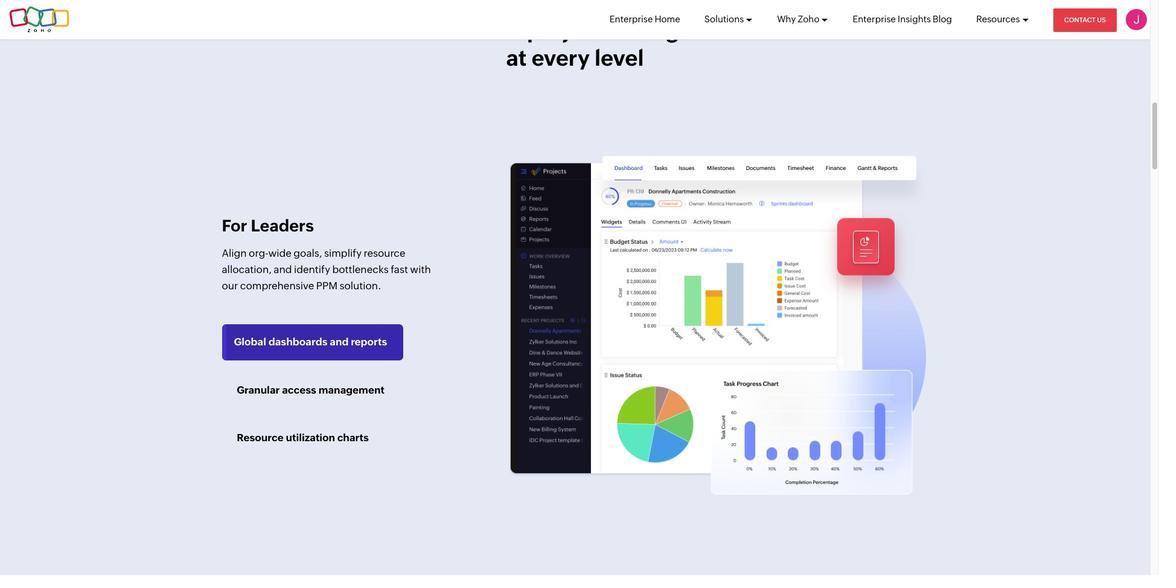 Task type: describe. For each thing, give the bounding box(es) containing it.
contact us link
[[1053, 8, 1117, 32]]

zoho
[[798, 14, 820, 24]]

resource utilization charts
[[237, 432, 369, 444]]

management inside end-to-end project management at every level
[[607, 19, 747, 44]]

home
[[655, 14, 680, 24]]

every
[[531, 46, 590, 71]]

bottlenecks
[[332, 264, 389, 276]]

fast
[[391, 264, 408, 276]]

1 global dashboards and reports image from the left
[[506, 156, 928, 511]]

enterprise for enterprise home
[[610, 14, 653, 24]]

resource
[[237, 432, 284, 444]]

global
[[234, 336, 266, 348]]

end-
[[403, 19, 452, 44]]

and inside the align org-wide goals, simplify resource allocation, and identify bottlenecks fast with our comprehensive ppm solution.
[[274, 264, 292, 276]]

for
[[222, 216, 247, 235]]

granular
[[237, 384, 280, 396]]

granular access management
[[237, 384, 384, 396]]

2 global dashboards and reports image from the left
[[602, 156, 916, 180]]

allocation,
[[222, 264, 272, 276]]

0 horizontal spatial management
[[319, 384, 384, 396]]

level
[[595, 46, 644, 71]]

comprehensive
[[240, 280, 314, 292]]

our
[[222, 280, 238, 292]]

access
[[282, 384, 316, 396]]

insights
[[898, 14, 931, 24]]

why zoho
[[777, 14, 820, 24]]

contact us
[[1064, 16, 1106, 24]]

resource
[[364, 247, 405, 259]]

contact
[[1064, 16, 1096, 24]]

end-to-end project management at every level
[[403, 19, 747, 71]]

zoho enterprise logo image
[[9, 6, 69, 33]]

enterprise home link
[[610, 0, 680, 39]]



Task type: locate. For each thing, give the bounding box(es) containing it.
and left reports
[[330, 336, 349, 348]]

global dashboards and reports image
[[506, 156, 928, 511], [602, 156, 916, 180]]

leaders
[[251, 216, 314, 235]]

goals,
[[294, 247, 322, 259]]

0 vertical spatial management
[[607, 19, 747, 44]]

identify
[[294, 264, 330, 276]]

ppm
[[316, 280, 337, 292]]

2 enterprise from the left
[[853, 14, 896, 24]]

1 horizontal spatial and
[[330, 336, 349, 348]]

at
[[506, 46, 527, 71]]

and
[[274, 264, 292, 276], [330, 336, 349, 348]]

enterprise insights blog link
[[853, 0, 952, 39]]

1 vertical spatial management
[[319, 384, 384, 396]]

0 horizontal spatial and
[[274, 264, 292, 276]]

and down wide
[[274, 264, 292, 276]]

global dashboards and reports
[[234, 336, 387, 348]]

enterprise for enterprise insights blog
[[853, 14, 896, 24]]

utilization
[[286, 432, 335, 444]]

enterprise home
[[610, 14, 680, 24]]

project
[[527, 19, 602, 44]]

charts
[[337, 432, 369, 444]]

align org-wide goals, simplify resource allocation, and identify bottlenecks fast with our comprehensive ppm solution.
[[222, 247, 431, 292]]

align
[[222, 247, 247, 259]]

1 horizontal spatial enterprise
[[853, 14, 896, 24]]

reports
[[351, 336, 387, 348]]

blog
[[933, 14, 952, 24]]

management
[[607, 19, 747, 44], [319, 384, 384, 396]]

resources
[[976, 14, 1020, 24]]

solution.
[[340, 280, 381, 292]]

end
[[482, 19, 522, 44]]

wide
[[268, 247, 292, 259]]

us
[[1097, 16, 1106, 24]]

1 horizontal spatial management
[[607, 19, 747, 44]]

0 vertical spatial and
[[274, 264, 292, 276]]

dashboards
[[268, 336, 328, 348]]

solutions
[[704, 14, 744, 24]]

with
[[410, 264, 431, 276]]

for leaders
[[222, 216, 314, 235]]

enterprise left home
[[610, 14, 653, 24]]

0 horizontal spatial enterprise
[[610, 14, 653, 24]]

enterprise left insights
[[853, 14, 896, 24]]

james peterson image
[[1126, 9, 1147, 30]]

to-
[[452, 19, 482, 44]]

enterprise insights blog
[[853, 14, 952, 24]]

enterprise
[[610, 14, 653, 24], [853, 14, 896, 24]]

why
[[777, 14, 796, 24]]

org-
[[249, 247, 268, 259]]

simplify
[[324, 247, 362, 259]]

1 vertical spatial and
[[330, 336, 349, 348]]

1 enterprise from the left
[[610, 14, 653, 24]]



Task type: vqa. For each thing, say whether or not it's contained in the screenshot.
the top OUR CUSTOMER SOLUTIONS image
no



